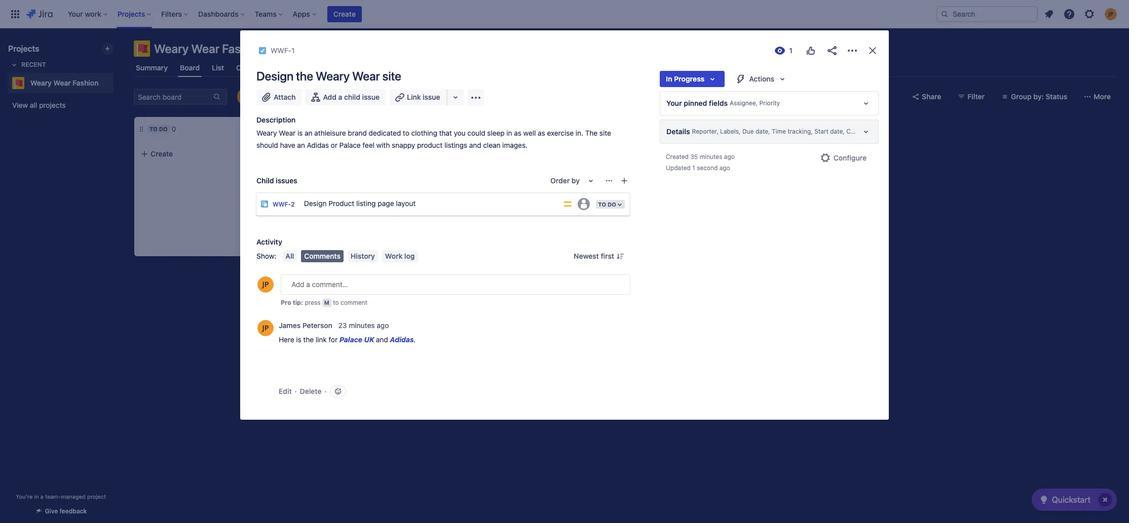 Task type: locate. For each thing, give the bounding box(es) containing it.
a left team-
[[40, 494, 44, 500]]

collapse recent projects image
[[8, 59, 20, 71]]

do inside dropdown button
[[608, 201, 617, 208]]

wear up have
[[279, 129, 296, 137]]

1 horizontal spatial a
[[338, 93, 342, 101]]

design the weary wear site dialog
[[240, 30, 889, 420]]

1 horizontal spatial site
[[382, 69, 401, 83]]

a right add
[[338, 93, 342, 101]]

in
[[507, 129, 512, 137], [34, 494, 39, 500]]

tab list
[[128, 59, 1124, 77]]

0 vertical spatial adidas
[[307, 141, 329, 150]]

forms
[[319, 63, 340, 72]]

0 vertical spatial wwf-1
[[271, 46, 295, 55]]

your
[[667, 99, 682, 107]]

1 vertical spatial wwf-1
[[298, 215, 320, 223]]

and
[[469, 141, 481, 150], [376, 336, 388, 344]]

site inside description weary wear is an athleisure brand dedicated to clothing that you could sleep in as well as exercise in. the site should have an adidas or palace feel with snappy product listings and clean images.
[[600, 129, 611, 137]]

task image down 2
[[286, 215, 294, 223]]

create button
[[327, 6, 362, 22], [134, 145, 271, 163]]

primary element
[[6, 0, 937, 28]]

0 vertical spatial to
[[403, 129, 410, 137]]

reporter,
[[692, 128, 719, 136]]

0 vertical spatial the
[[296, 69, 313, 83]]

your pinned fields element
[[660, 91, 879, 116]]

the left link
[[303, 336, 314, 344]]

wwf-1 inside the design the weary wear site dialog
[[271, 46, 295, 55]]

wear
[[191, 42, 219, 56], [352, 69, 380, 83], [54, 79, 71, 87], [279, 129, 296, 137], [346, 152, 363, 160]]

wwf-1 up timeline
[[271, 46, 295, 55]]

activity
[[257, 238, 282, 246]]

search image
[[941, 10, 949, 18]]

a
[[338, 93, 342, 101], [40, 494, 44, 500]]

0 vertical spatial an
[[305, 129, 313, 137]]

design the weary wear site inside dialog
[[257, 69, 401, 83]]

0 vertical spatial design the weary wear site
[[257, 69, 401, 83]]

0 vertical spatial fashion
[[222, 42, 264, 56]]

weary down recent
[[30, 79, 52, 87]]

2 vertical spatial ago
[[377, 322, 389, 330]]

summary link
[[134, 59, 170, 77]]

0 horizontal spatial issue
[[362, 93, 380, 101]]

0 horizontal spatial fashion
[[73, 79, 99, 87]]

issue right link
[[423, 93, 440, 101]]

weary
[[154, 42, 189, 56], [316, 69, 350, 83], [30, 79, 52, 87], [257, 129, 277, 137], [323, 152, 344, 160]]

Search field
[[937, 6, 1038, 22]]

1 vertical spatial james peterson image
[[392, 213, 405, 225]]

1 vertical spatial design
[[286, 152, 309, 160]]

1 vertical spatial minutes
[[349, 322, 375, 330]]

pages
[[352, 63, 373, 72]]

adidas link
[[390, 336, 414, 344]]

0
[[172, 125, 176, 133], [456, 125, 460, 133]]

create
[[334, 9, 356, 18], [151, 150, 173, 158]]

1 horizontal spatial and
[[469, 141, 481, 150]]

to inside dropdown button
[[598, 201, 606, 208]]

brand
[[348, 129, 367, 137]]

weary up should
[[257, 129, 277, 137]]

1 horizontal spatial adidas
[[390, 336, 414, 344]]

wear inside description weary wear is an athleisure brand dedicated to clothing that you could sleep in as well as exercise in. the site should have an adidas or palace feel with snappy product listings and clean images.
[[279, 129, 296, 137]]

palace down the brand
[[339, 141, 361, 150]]

add people image
[[261, 91, 273, 103]]

0 horizontal spatial a
[[40, 494, 44, 500]]

to do 0
[[150, 125, 176, 133]]

0 vertical spatial wwf-
[[271, 46, 292, 55]]

1 horizontal spatial create button
[[327, 6, 362, 22]]

you're
[[16, 494, 33, 500]]

design inside 'link'
[[304, 199, 327, 208]]

design the weary wear site down or on the left of the page
[[286, 152, 376, 160]]

in up have
[[293, 126, 299, 132]]

Add a comment… field
[[281, 275, 631, 295]]

1 vertical spatial do
[[608, 201, 617, 208]]

james peterson
[[279, 322, 333, 330]]

1 vertical spatial task image
[[286, 215, 294, 223]]

0 vertical spatial wwf-1 link
[[271, 45, 295, 57]]

design product listing page layout
[[304, 199, 416, 208]]

the
[[296, 69, 313, 83], [311, 152, 321, 160], [303, 336, 314, 344]]

as left well
[[514, 129, 522, 137]]

and right uk
[[376, 336, 388, 344]]

newest first
[[574, 252, 614, 261]]

1 vertical spatial to
[[598, 201, 606, 208]]

to right unassigned image
[[598, 201, 606, 208]]

in right you're
[[34, 494, 39, 500]]

1 horizontal spatial issue
[[423, 93, 440, 101]]

create button inside primary element
[[327, 6, 362, 22]]

in.
[[576, 129, 584, 137]]

0 vertical spatial design
[[257, 69, 294, 83]]

athleisure
[[314, 129, 346, 137]]

1 horizontal spatial minutes
[[700, 153, 723, 161]]

0 horizontal spatial to
[[333, 299, 339, 307]]

1 horizontal spatial 0
[[456, 125, 460, 133]]

1 horizontal spatial create
[[334, 9, 356, 18]]

issue
[[362, 93, 380, 101], [423, 93, 440, 101]]

a inside button
[[338, 93, 342, 101]]

1 vertical spatial fashion
[[73, 79, 99, 87]]

actions image
[[847, 45, 859, 57]]

snappy
[[392, 141, 415, 150]]

29 february 2024 image
[[288, 200, 296, 208]]

2 vertical spatial design
[[304, 199, 327, 208]]

an left athleisure
[[305, 129, 313, 137]]

in up your
[[666, 75, 673, 83]]

here is the link for palace uk and adidas .
[[279, 336, 416, 344]]

1 horizontal spatial wwf-1
[[298, 215, 320, 223]]

add app image
[[470, 92, 482, 104]]

0 horizontal spatial james peterson image
[[238, 89, 255, 105]]

0 vertical spatial site
[[382, 69, 401, 83]]

work log
[[385, 252, 415, 261]]

task image
[[259, 47, 267, 55], [286, 215, 294, 223]]

2 as from the left
[[538, 129, 545, 137]]

design the weary wear site
[[257, 69, 401, 83], [286, 152, 376, 160]]

the down in progress 1
[[311, 152, 321, 160]]

link web pages and more image
[[449, 91, 462, 103]]

do
[[159, 126, 168, 132], [608, 201, 617, 208]]

to do
[[598, 201, 617, 208]]

0 horizontal spatial 0
[[172, 125, 176, 133]]

1 vertical spatial in
[[34, 494, 39, 500]]

1 horizontal spatial do
[[608, 201, 617, 208]]

the
[[585, 129, 598, 137]]

wwf-1 link
[[271, 45, 295, 57], [298, 215, 320, 223]]

created 35 minutes ago updated 1 second ago
[[666, 153, 735, 172]]

james peterson image left add people image
[[238, 89, 255, 105]]

history
[[351, 252, 375, 261]]

pages link
[[350, 59, 375, 77]]

delete
[[300, 387, 322, 396]]

1 horizontal spatial wwf-1 link
[[298, 215, 320, 223]]

copy link to issue image
[[293, 46, 301, 54]]

1 horizontal spatial progress
[[674, 75, 705, 83]]

and down could
[[469, 141, 481, 150]]

1 vertical spatial is
[[296, 336, 302, 344]]

done
[[436, 126, 452, 132]]

profile image of james peterson image
[[258, 277, 274, 293]]

1 horizontal spatial to
[[403, 129, 410, 137]]

0 vertical spatial in
[[666, 75, 673, 83]]

peterson
[[303, 322, 333, 330]]

site
[[382, 69, 401, 83], [600, 129, 611, 137], [364, 152, 376, 160]]

in inside dropdown button
[[666, 75, 673, 83]]

wwf- for wwf-1 link to the bottom
[[298, 215, 317, 223]]

0 vertical spatial palace
[[339, 141, 361, 150]]

all
[[286, 252, 294, 261]]

james peterson image right "highest" "image" on the top of the page
[[392, 213, 405, 225]]

minutes
[[700, 153, 723, 161], [349, 322, 375, 330]]

project
[[87, 494, 106, 500]]

weary wear fashion up view all projects link
[[30, 79, 99, 87]]

tip:
[[293, 299, 303, 307]]

time
[[772, 128, 786, 136]]

priority: medium image
[[563, 199, 573, 209]]

as right well
[[538, 129, 545, 137]]

wwf-1 link down feb
[[298, 215, 320, 223]]

0 horizontal spatial create button
[[134, 145, 271, 163]]

0 vertical spatial weary wear fashion
[[154, 42, 264, 56]]

palace down 23
[[340, 336, 362, 344]]

0 horizontal spatial wwf-1
[[271, 46, 295, 55]]

fashion up calendar
[[222, 42, 264, 56]]

projects
[[39, 101, 66, 110]]

second
[[697, 164, 718, 172]]

newest first image
[[617, 252, 625, 261]]

0 vertical spatial minutes
[[700, 153, 723, 161]]

view
[[12, 101, 28, 110]]

is
[[298, 129, 303, 137], [296, 336, 302, 344]]

design right the 29
[[304, 199, 327, 208]]

james peterson image
[[238, 89, 255, 105], [392, 213, 405, 225]]

calendar
[[236, 63, 266, 72]]

1 vertical spatial adidas
[[390, 336, 414, 344]]

0 right 'that'
[[456, 125, 460, 133]]

1 vertical spatial in
[[293, 126, 299, 132]]

1
[[292, 46, 295, 55], [336, 125, 339, 133], [693, 164, 695, 172], [317, 215, 320, 223]]

0 vertical spatial a
[[338, 93, 342, 101]]

to inside to do 0
[[150, 126, 158, 132]]

create column image
[[567, 121, 580, 133]]

design product listing page layout link
[[300, 194, 559, 214]]

wwf-1 for wwf-1 link to the bottom
[[298, 215, 320, 223]]

0 vertical spatial and
[[469, 141, 481, 150]]

press
[[305, 299, 321, 307]]

in progress button
[[660, 71, 725, 87]]

an right have
[[297, 141, 305, 150]]

0 horizontal spatial do
[[159, 126, 168, 132]]

in for in progress
[[666, 75, 673, 83]]

1 horizontal spatial in
[[507, 129, 512, 137]]

2 horizontal spatial site
[[600, 129, 611, 137]]

the left forms link
[[296, 69, 313, 83]]

do for to do 0
[[159, 126, 168, 132]]

0 horizontal spatial adidas
[[307, 141, 329, 150]]

wwf-1 down feb
[[298, 215, 320, 223]]

progress up the pinned
[[674, 75, 705, 83]]

0 horizontal spatial wwf-1 link
[[271, 45, 295, 57]]

1 vertical spatial palace
[[340, 336, 362, 344]]

done 0
[[436, 125, 460, 133]]

menu bar inside the design the weary wear site dialog
[[281, 250, 420, 263]]

images.
[[503, 141, 528, 150]]

fashion up view all projects link
[[73, 79, 99, 87]]

0 horizontal spatial weary wear fashion
[[30, 79, 99, 87]]

and inside description weary wear is an athleisure brand dedicated to clothing that you could sleep in as well as exercise in. the site should have an adidas or palace feel with snappy product listings and clean images.
[[469, 141, 481, 150]]

1 horizontal spatial james peterson image
[[392, 213, 405, 225]]

weary up the board in the top of the page
[[154, 42, 189, 56]]

minutes up second
[[700, 153, 723, 161]]

adidas left or on the left of the page
[[307, 141, 329, 150]]

0 vertical spatial in
[[507, 129, 512, 137]]

order by
[[551, 176, 580, 185]]

newest first button
[[568, 250, 631, 263]]

you're in a team-managed project
[[16, 494, 106, 500]]

2 date, from the left
[[831, 128, 845, 136]]

timeline
[[279, 63, 307, 72]]

35
[[691, 153, 698, 161]]

1 horizontal spatial weary wear fashion
[[154, 42, 264, 56]]

do inside to do 0
[[159, 126, 168, 132]]

design down have
[[286, 152, 309, 160]]

have
[[280, 141, 295, 150]]

to right m
[[333, 299, 339, 307]]

do down "search board" text box
[[159, 126, 168, 132]]

minutes up palace uk link
[[349, 322, 375, 330]]

date, right due
[[756, 128, 770, 136]]

menu bar
[[281, 250, 420, 263]]

issue right child
[[362, 93, 380, 101]]

.
[[414, 336, 416, 344]]

1 vertical spatial site
[[600, 129, 611, 137]]

0 horizontal spatial create
[[151, 150, 173, 158]]

29
[[296, 200, 304, 207]]

Search board text field
[[135, 90, 212, 104]]

0 horizontal spatial to
[[150, 126, 158, 132]]

1 horizontal spatial task image
[[286, 215, 294, 223]]

site right the
[[600, 129, 611, 137]]

0 down "search board" text box
[[172, 125, 176, 133]]

wwf-1 link up timeline
[[271, 45, 295, 57]]

adidas right uk
[[390, 336, 414, 344]]

in progress 1
[[293, 125, 339, 133]]

is left athleisure
[[298, 129, 303, 137]]

0 vertical spatial create button
[[327, 6, 362, 22]]

in up images.
[[507, 129, 512, 137]]

to
[[150, 126, 158, 132], [598, 201, 606, 208]]

1 vertical spatial ago
[[720, 164, 730, 172]]

fashion
[[222, 42, 264, 56], [73, 79, 99, 87]]

2 vertical spatial site
[[364, 152, 376, 160]]

issues link
[[383, 59, 409, 77]]

first
[[601, 252, 614, 261]]

0 vertical spatial ago
[[724, 153, 735, 161]]

1 horizontal spatial as
[[538, 129, 545, 137]]

0 vertical spatial to
[[150, 126, 158, 132]]

do down the issue actions "icon"
[[608, 201, 617, 208]]

board
[[180, 63, 200, 72]]

1 0 from the left
[[172, 125, 176, 133]]

1 vertical spatial weary wear fashion
[[30, 79, 99, 87]]

0 horizontal spatial progress
[[300, 126, 332, 132]]

site right the pages link
[[382, 69, 401, 83]]

0 horizontal spatial in
[[293, 126, 299, 132]]

to inside description weary wear is an athleisure brand dedicated to clothing that you could sleep in as well as exercise in. the site should have an adidas or palace feel with snappy product listings and clean images.
[[403, 129, 410, 137]]

issues
[[276, 176, 297, 185]]

progress inside in progress 1
[[300, 126, 332, 132]]

date, right start
[[831, 128, 845, 136]]

1 vertical spatial create
[[151, 150, 173, 158]]

dismiss quickstart image
[[1098, 492, 1114, 509]]

menu bar containing all
[[281, 250, 420, 263]]

child
[[257, 176, 274, 185]]

check image
[[1038, 494, 1050, 506]]

product
[[417, 141, 443, 150]]

design up "attach" button
[[257, 69, 294, 83]]

could
[[468, 129, 486, 137]]

weary wear fashion up list
[[154, 42, 264, 56]]

clean
[[483, 141, 501, 150]]

in
[[666, 75, 673, 83], [293, 126, 299, 132]]

progress up or on the left of the page
[[300, 126, 332, 132]]

m
[[324, 300, 329, 306]]

design the weary wear site up add
[[257, 69, 401, 83]]

progress inside in progress dropdown button
[[674, 75, 705, 83]]

in inside in progress 1
[[293, 126, 299, 132]]

an
[[305, 129, 313, 137], [297, 141, 305, 150]]

0 horizontal spatial and
[[376, 336, 388, 344]]

0 vertical spatial create
[[334, 9, 356, 18]]

1 vertical spatial progress
[[300, 126, 332, 132]]

0 vertical spatial james peterson image
[[238, 89, 255, 105]]

1 horizontal spatial to
[[598, 201, 606, 208]]

site down feel
[[364, 152, 376, 160]]

you
[[454, 129, 466, 137]]

0 vertical spatial do
[[159, 126, 168, 132]]

to up snappy
[[403, 129, 410, 137]]

is right here
[[296, 336, 302, 344]]

0 vertical spatial progress
[[674, 75, 705, 83]]

0 horizontal spatial as
[[514, 129, 522, 137]]

link issue button
[[390, 89, 447, 105]]

0 horizontal spatial task image
[[259, 47, 267, 55]]

to down "search board" text box
[[150, 126, 158, 132]]

task image up calendar
[[259, 47, 267, 55]]

1 horizontal spatial in
[[666, 75, 673, 83]]

jira image
[[26, 8, 53, 20], [26, 8, 53, 20]]

wwf- for the topmost wwf-1 link
[[271, 46, 292, 55]]

wear up child
[[352, 69, 380, 83]]

2 issue from the left
[[423, 93, 440, 101]]

actions button
[[729, 71, 795, 87]]

1 horizontal spatial date,
[[831, 128, 845, 136]]

1 palace from the top
[[339, 141, 361, 150]]

in for in progress 1
[[293, 126, 299, 132]]



Task type: vqa. For each thing, say whether or not it's contained in the screenshot.
Change view icon
no



Task type: describe. For each thing, give the bounding box(es) containing it.
well
[[524, 129, 536, 137]]

comment
[[341, 299, 368, 307]]

create banner
[[0, 0, 1130, 28]]

1 horizontal spatial fashion
[[222, 42, 264, 56]]

in inside description weary wear is an athleisure brand dedicated to clothing that you could sleep in as well as exercise in. the site should have an adidas or palace feel with snappy product listings and clean images.
[[507, 129, 512, 137]]

adidas inside description weary wear is an athleisure brand dedicated to clothing that you could sleep in as well as exercise in. the site should have an adidas or palace feel with snappy product listings and clean images.
[[307, 141, 329, 150]]

weary up add
[[316, 69, 350, 83]]

due
[[743, 128, 754, 136]]

list link
[[210, 59, 226, 77]]

0 horizontal spatial in
[[34, 494, 39, 500]]

log
[[405, 252, 415, 261]]

pinned
[[684, 99, 707, 107]]

vote options: no one has voted for this issue yet. image
[[805, 45, 817, 57]]

updated
[[666, 164, 691, 172]]

2
[[291, 201, 295, 208]]

summary
[[136, 63, 168, 72]]

managed
[[61, 494, 86, 500]]

feb
[[305, 200, 316, 207]]

order by button
[[545, 173, 603, 189]]

1 date, from the left
[[756, 128, 770, 136]]

add reaction image
[[334, 388, 342, 396]]

2 vertical spatial the
[[303, 336, 314, 344]]

start
[[815, 128, 829, 136]]

feel
[[363, 141, 375, 150]]

quickstart button
[[1032, 489, 1117, 512]]

edit button
[[279, 387, 292, 397]]

palace uk link
[[340, 336, 374, 344]]

timeline link
[[277, 59, 309, 77]]

0 vertical spatial task image
[[259, 47, 267, 55]]

to do button
[[595, 199, 626, 210]]

description weary wear is an athleisure brand dedicated to clothing that you could sleep in as well as exercise in. the site should have an adidas or palace feel with snappy product listings and clean images.
[[257, 116, 613, 150]]

uk
[[364, 336, 374, 344]]

view all projects
[[12, 101, 66, 110]]

details reporter, labels, due date, time tracking, start date, category
[[667, 127, 873, 136]]

exercise
[[547, 129, 574, 137]]

priority
[[760, 100, 780, 107]]

recent
[[21, 61, 46, 68]]

wwf-2 link
[[273, 201, 295, 208]]

add
[[323, 93, 337, 101]]

calendar link
[[234, 59, 269, 77]]

history button
[[348, 250, 378, 263]]

work
[[385, 252, 403, 261]]

page
[[378, 199, 394, 208]]

highest image
[[381, 215, 389, 223]]

here
[[279, 336, 294, 344]]

1 vertical spatial and
[[376, 336, 388, 344]]

attach button
[[257, 89, 302, 105]]

1 vertical spatial design the weary wear site
[[286, 152, 376, 160]]

1 vertical spatial a
[[40, 494, 44, 500]]

weary down or on the left of the page
[[323, 152, 344, 160]]

child
[[344, 93, 360, 101]]

tab list containing board
[[128, 59, 1124, 77]]

details element
[[660, 120, 879, 144]]

issue type: sub-task image
[[261, 200, 269, 208]]

with
[[376, 141, 390, 150]]

1 issue from the left
[[362, 93, 380, 101]]

show:
[[257, 252, 277, 261]]

wwf-2
[[273, 201, 295, 208]]

1 vertical spatial to
[[333, 299, 339, 307]]

to for to do 0
[[150, 126, 158, 132]]

to for to do
[[598, 201, 606, 208]]

progress for in progress 1
[[300, 126, 332, 132]]

1 vertical spatial wwf-
[[273, 201, 291, 208]]

in progress
[[666, 75, 705, 83]]

share image
[[826, 45, 839, 57]]

add a child issue button
[[306, 89, 386, 105]]

newest
[[574, 252, 599, 261]]

james
[[279, 322, 301, 330]]

created
[[666, 153, 689, 161]]

edit
[[279, 387, 292, 396]]

1 as from the left
[[514, 129, 522, 137]]

feedback
[[60, 508, 87, 516]]

close image
[[867, 45, 879, 57]]

2 0 from the left
[[456, 125, 460, 133]]

do for to do
[[608, 201, 617, 208]]

should
[[257, 141, 278, 150]]

sleep
[[487, 129, 505, 137]]

is inside description weary wear is an athleisure brand dedicated to clothing that you could sleep in as well as exercise in. the site should have an adidas or palace feel with snappy product listings and clean images.
[[298, 129, 303, 137]]

comments
[[304, 252, 341, 261]]

pro tip: press m to comment
[[281, 299, 368, 307]]

0 horizontal spatial site
[[364, 152, 376, 160]]

quickstart
[[1052, 496, 1091, 505]]

for
[[329, 336, 338, 344]]

minutes inside created 35 minutes ago updated 1 second ago
[[700, 153, 723, 161]]

progress for in progress
[[674, 75, 705, 83]]

wwf-1 for the topmost wwf-1 link
[[271, 46, 295, 55]]

unassigned image
[[578, 198, 590, 210]]

give feedback button
[[29, 503, 93, 520]]

weary inside description weary wear is an athleisure brand dedicated to clothing that you could sleep in as well as exercise in. the site should have an adidas or palace feel with snappy product listings and clean images.
[[257, 129, 277, 137]]

attach
[[274, 93, 296, 101]]

order
[[551, 176, 570, 185]]

2 palace from the top
[[340, 336, 362, 344]]

palace inside description weary wear is an athleisure brand dedicated to clothing that you could sleep in as well as exercise in. the site should have an adidas or palace feel with snappy product listings and clean images.
[[339, 141, 361, 150]]

listings
[[445, 141, 467, 150]]

fields
[[709, 99, 728, 107]]

wear up list
[[191, 42, 219, 56]]

1 vertical spatial an
[[297, 141, 305, 150]]

listing
[[356, 199, 376, 208]]

pro
[[281, 299, 291, 307]]

issues
[[385, 63, 406, 72]]

wear down the brand
[[346, 152, 363, 160]]

0 horizontal spatial minutes
[[349, 322, 375, 330]]

link issue
[[407, 93, 440, 101]]

23 minutes ago
[[338, 322, 389, 330]]

29 february 2024 image
[[288, 200, 296, 208]]

add a child issue
[[323, 93, 380, 101]]

category
[[847, 128, 873, 136]]

assignee,
[[730, 100, 758, 107]]

forms link
[[317, 59, 342, 77]]

1 inside created 35 minutes ago updated 1 second ago
[[693, 164, 695, 172]]

dedicated
[[369, 129, 401, 137]]

wear up view all projects link
[[54, 79, 71, 87]]

delete button
[[300, 387, 322, 397]]

or
[[331, 141, 338, 150]]

1 vertical spatial the
[[311, 152, 321, 160]]

child issues
[[257, 176, 297, 185]]

configure
[[834, 154, 867, 162]]

1 vertical spatial create button
[[134, 145, 271, 163]]

create child image
[[621, 177, 629, 185]]

configure link
[[814, 150, 873, 166]]

issue actions image
[[605, 177, 613, 185]]

create inside primary element
[[334, 9, 356, 18]]

labels,
[[720, 128, 741, 136]]

1 vertical spatial wwf-1 link
[[298, 215, 320, 223]]

layout
[[396, 199, 416, 208]]

your pinned fields assignee, priority
[[667, 99, 780, 107]]

23
[[338, 322, 347, 330]]



